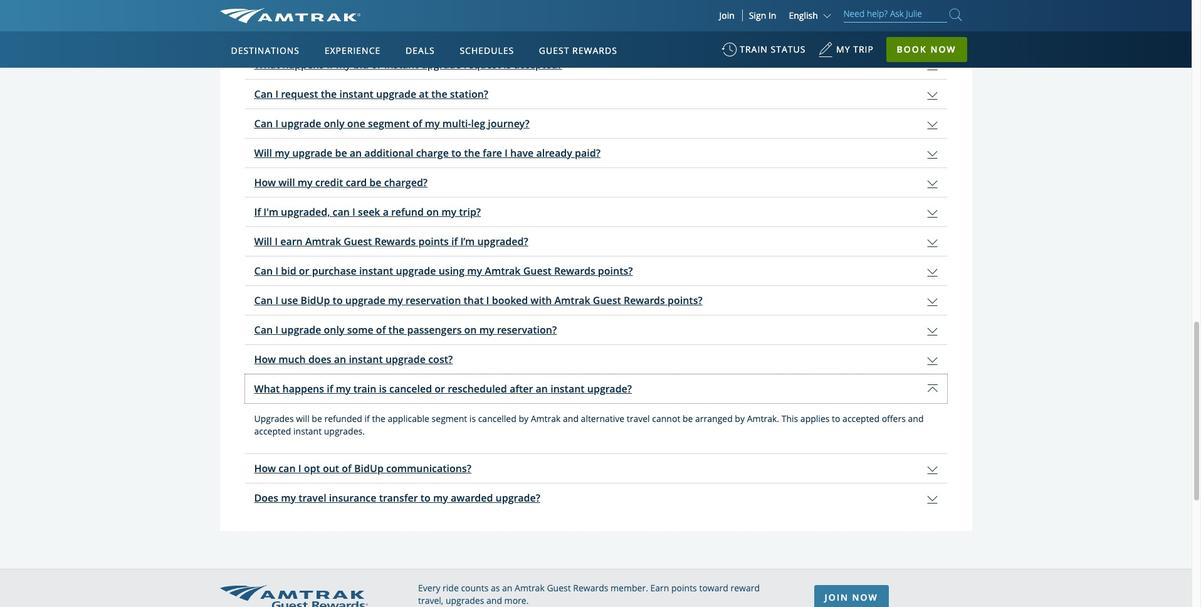Task type: vqa. For each thing, say whether or not it's contained in the screenshot.
topmost accepted?
yes



Task type: locate. For each thing, give the bounding box(es) containing it.
i inside can i upgrade only one segment of my multi-leg journey? button
[[275, 117, 279, 130]]

instant down deals
[[384, 58, 419, 71]]

happens for what happens if my bid or instant upgrade request is accepted?
[[283, 58, 324, 71]]

request down destinations popup button
[[281, 87, 318, 101]]

2 vertical spatial will
[[296, 413, 310, 425]]

1 vertical spatial how
[[254, 352, 276, 366]]

0 horizontal spatial and
[[487, 595, 502, 606]]

or right canceled at the bottom of the page
[[435, 382, 445, 396]]

an inside every ride counts as an amtrak guest rewards member. earn points toward reward travel, upgrades and more.
[[502, 582, 513, 594]]

is inside what happens if my bid or instant upgrade request is accepted? button
[[504, 58, 511, 71]]

will
[[285, 28, 302, 42], [279, 176, 295, 189], [296, 413, 310, 425]]

rescheduled
[[448, 382, 507, 396]]

guest inside every ride counts as an amtrak guest rewards member. earn points toward reward travel, upgrades and more.
[[547, 582, 571, 594]]

how much does an instant upgrade cost?
[[254, 352, 453, 366]]

0 vertical spatial of
[[413, 117, 422, 130]]

0 vertical spatial bid
[[354, 58, 369, 71]]

instant down how much does an instant upgrade cost? button
[[551, 382, 585, 396]]

1 vertical spatial what
[[254, 382, 280, 396]]

3 how from the top
[[254, 462, 276, 475]]

bidup up insurance
[[354, 462, 384, 475]]

how inside button
[[254, 176, 276, 189]]

my left awarded
[[433, 491, 448, 505]]

0 vertical spatial travel
[[627, 413, 650, 425]]

0 horizontal spatial is
[[379, 382, 387, 396]]

amtrak down upgraded?
[[485, 264, 521, 278]]

can for can i upgrade only some of the passengers on my reservation?
[[254, 323, 273, 337]]

refunded
[[325, 413, 362, 425]]

sign in button
[[749, 9, 777, 21]]

2 only from the top
[[324, 323, 345, 337]]

how will my credit card be charged? button
[[245, 168, 947, 197]]

2 will from the top
[[254, 235, 272, 248]]

my up i'm
[[275, 146, 290, 160]]

1 vertical spatial is
[[379, 382, 387, 396]]

rewards inside popup button
[[573, 45, 618, 56]]

points right earn
[[672, 582, 697, 594]]

1 horizontal spatial join
[[825, 591, 849, 603]]

request up schedules
[[484, 28, 521, 42]]

upgrade down deals
[[421, 58, 461, 71]]

reservation?
[[497, 323, 557, 337]]

1 vertical spatial will
[[254, 235, 272, 248]]

will for i
[[285, 28, 302, 42]]

rewards up can i request the instant upgrade at the station? button on the top of page
[[573, 45, 618, 56]]

1 what from the top
[[254, 58, 280, 71]]

will inside the upgrades will be refunded if the applicable segment is cancelled by amtrak and alternative travel cannot be arranged by amtrak. this applies to accepted offers and accepted instant upgrades.
[[296, 413, 310, 425]]

only inside 'button'
[[324, 323, 345, 337]]

the left applicable
[[372, 413, 386, 425]]

of for communications?
[[342, 462, 352, 475]]

does
[[254, 491, 278, 505]]

accepted left offers
[[843, 413, 880, 425]]

my left credit
[[298, 176, 313, 189]]

1 vertical spatial join
[[825, 591, 849, 603]]

0 horizontal spatial of
[[342, 462, 352, 475]]

and
[[563, 413, 579, 425], [908, 413, 924, 425], [487, 595, 502, 606]]

will for will i earn amtrak guest rewards points if i'm upgraded?
[[254, 235, 272, 248]]

book
[[897, 43, 927, 55]]

0 vertical spatial is
[[504, 58, 511, 71]]

will up 'upgraded,'
[[279, 176, 295, 189]]

0 horizontal spatial points
[[419, 235, 449, 248]]

be inside button
[[370, 176, 382, 189]]

banner
[[0, 0, 1192, 290]]

rewards up can i upgrade only some of the passengers on my reservation? 'button'
[[624, 293, 665, 307]]

application containing when will i know if my offer or instant upgrade request was accepted?
[[245, 0, 947, 512]]

upgraded,
[[281, 205, 330, 219]]

0 horizontal spatial bid
[[281, 264, 296, 278]]

or right offer
[[391, 28, 402, 42]]

if
[[339, 28, 345, 42], [327, 58, 333, 71], [452, 235, 458, 248], [327, 382, 333, 396], [365, 413, 370, 425]]

0 horizontal spatial segment
[[368, 117, 410, 130]]

instant up one
[[340, 87, 374, 101]]

the inside 'button'
[[389, 323, 405, 337]]

1 horizontal spatial by
[[735, 413, 745, 425]]

if i'm upgraded, can i seek a refund on my trip?
[[254, 205, 481, 219]]

be
[[335, 146, 347, 160], [370, 176, 382, 189], [312, 413, 322, 425], [683, 413, 693, 425]]

guest
[[539, 45, 570, 56], [344, 235, 372, 248], [523, 264, 552, 278], [593, 293, 621, 307], [547, 582, 571, 594]]

experience button
[[320, 33, 386, 68]]

request down schedules
[[464, 58, 501, 71]]

only for some
[[324, 323, 345, 337]]

my down "can i use bidup to upgrade my reservation that i booked with amtrak guest rewards points?"
[[480, 323, 495, 337]]

1 horizontal spatial points
[[672, 582, 697, 594]]

accepted? up guest rewards at the top of page
[[545, 28, 594, 42]]

0 vertical spatial can
[[333, 205, 350, 219]]

my inside button
[[388, 293, 403, 307]]

how left much
[[254, 352, 276, 366]]

what happens if my bid or instant upgrade request is accepted?
[[254, 58, 562, 71]]

cancelled
[[478, 413, 517, 425]]

upgrade
[[441, 28, 481, 42], [421, 58, 461, 71], [376, 87, 417, 101], [281, 117, 321, 130], [292, 146, 333, 160], [396, 264, 436, 278], [345, 293, 386, 307], [281, 323, 321, 337], [386, 352, 426, 366]]

i inside if i'm upgraded, can i seek a refund on my trip? button
[[353, 205, 356, 219]]

2 horizontal spatial and
[[908, 413, 924, 425]]

opt
[[304, 462, 320, 475]]

Please enter your search item search field
[[844, 6, 947, 23]]

0 vertical spatial bidup
[[301, 293, 330, 307]]

0 vertical spatial points?
[[598, 264, 633, 278]]

on right refund
[[427, 205, 439, 219]]

will for my
[[279, 176, 295, 189]]

an down one
[[350, 146, 362, 160]]

trip?
[[459, 205, 481, 219]]

segment up additional
[[368, 117, 410, 130]]

how for how much does an instant upgrade cost?
[[254, 352, 276, 366]]

travel
[[627, 413, 650, 425], [299, 491, 327, 505]]

alternative
[[581, 413, 625, 425]]

an
[[350, 146, 362, 160], [334, 352, 346, 366], [536, 382, 548, 396], [502, 582, 513, 594]]

0 horizontal spatial upgrade?
[[496, 491, 541, 505]]

will right upgrades
[[296, 413, 310, 425]]

accepted
[[843, 413, 880, 425], [254, 425, 291, 437]]

bidup inside button
[[301, 293, 330, 307]]

5 can from the top
[[254, 323, 273, 337]]

destinations
[[231, 45, 300, 56]]

card
[[346, 176, 367, 189]]

0 horizontal spatial travel
[[299, 491, 327, 505]]

and left the alternative
[[563, 413, 579, 425]]

upgrade up much
[[281, 323, 321, 337]]

0 horizontal spatial points?
[[598, 264, 633, 278]]

0 vertical spatial happens
[[283, 58, 324, 71]]

on inside if i'm upgraded, can i seek a refund on my trip? button
[[427, 205, 439, 219]]

to right charge on the top of the page
[[452, 146, 462, 160]]

1 horizontal spatial bid
[[354, 58, 369, 71]]

train status
[[740, 43, 806, 55]]

1 vertical spatial bid
[[281, 264, 296, 278]]

0 horizontal spatial on
[[427, 205, 439, 219]]

0 vertical spatial accepted
[[843, 413, 880, 425]]

to down purchase
[[333, 293, 343, 307]]

happens down the know
[[283, 58, 324, 71]]

can i use bidup to upgrade my reservation that i booked with amtrak guest rewards points? button
[[245, 286, 947, 315]]

amtrak
[[305, 235, 341, 248], [485, 264, 521, 278], [555, 293, 591, 307], [531, 413, 561, 425], [515, 582, 545, 594]]

awarded
[[451, 491, 493, 505]]

1 vertical spatial segment
[[432, 413, 467, 425]]

to inside button
[[333, 293, 343, 307]]

2 horizontal spatial is
[[504, 58, 511, 71]]

0 vertical spatial will
[[254, 146, 272, 160]]

upgrade? right awarded
[[496, 491, 541, 505]]

only for one
[[324, 117, 345, 130]]

0 vertical spatial segment
[[368, 117, 410, 130]]

to
[[452, 146, 462, 160], [333, 293, 343, 307], [832, 413, 841, 425], [421, 491, 431, 505]]

the left fare
[[464, 146, 480, 160]]

1 horizontal spatial and
[[563, 413, 579, 425]]

amtrak right with
[[555, 293, 591, 307]]

1 happens from the top
[[283, 58, 324, 71]]

2 vertical spatial how
[[254, 462, 276, 475]]

amtrak down after
[[531, 413, 561, 425]]

search icon image
[[950, 6, 962, 23]]

1 horizontal spatial can
[[333, 205, 350, 219]]

what down destinations
[[254, 58, 280, 71]]

is inside what happens if my train is canceled or rescheduled after an instant upgrade? button
[[379, 382, 387, 396]]

instant
[[404, 28, 439, 42], [384, 58, 419, 71], [340, 87, 374, 101], [359, 264, 393, 278], [349, 352, 383, 366], [551, 382, 585, 396], [294, 425, 322, 437]]

1 vertical spatial happens
[[283, 382, 324, 396]]

my
[[348, 28, 363, 42], [336, 58, 351, 71], [425, 117, 440, 130], [275, 146, 290, 160], [298, 176, 313, 189], [442, 205, 457, 219], [467, 264, 482, 278], [388, 293, 403, 307], [480, 323, 495, 337], [336, 382, 351, 396], [281, 491, 296, 505], [433, 491, 448, 505]]

points inside button
[[419, 235, 449, 248]]

accepted down upgrades
[[254, 425, 291, 437]]

travel left cannot
[[627, 413, 650, 425]]

0 vertical spatial on
[[427, 205, 439, 219]]

does
[[309, 352, 332, 366]]

if
[[254, 205, 261, 219]]

how up the does
[[254, 462, 276, 475]]

schedules link
[[455, 31, 519, 68]]

0 vertical spatial join
[[720, 9, 735, 21]]

using
[[439, 264, 465, 278]]

guest rewards
[[539, 45, 618, 56]]

the right some
[[389, 323, 405, 337]]

every ride counts as an amtrak guest rewards member. earn points toward reward travel, upgrades and more.
[[418, 582, 760, 606]]

1 horizontal spatial is
[[470, 413, 476, 425]]

bid inside what happens if my bid or instant upgrade request is accepted? button
[[354, 58, 369, 71]]

fare
[[483, 146, 502, 160]]

1 horizontal spatial travel
[[627, 413, 650, 425]]

2 can from the top
[[254, 117, 273, 130]]

amtrak image
[[220, 8, 360, 23]]

0 vertical spatial only
[[324, 117, 345, 130]]

what happens if my bid or instant upgrade request is accepted? button
[[245, 50, 947, 79]]

i inside the will i earn amtrak guest rewards points if i'm upgraded? button
[[275, 235, 278, 248]]

0 horizontal spatial by
[[519, 413, 529, 425]]

my right using
[[467, 264, 482, 278]]

1 vertical spatial points?
[[668, 293, 703, 307]]

upgrade? up the alternative
[[588, 382, 632, 396]]

one
[[347, 117, 366, 130]]

of inside 'button'
[[376, 323, 386, 337]]

is left cancelled
[[470, 413, 476, 425]]

be left refunded
[[312, 413, 322, 425]]

my down experience
[[336, 58, 351, 71]]

accepted? down was
[[514, 58, 562, 71]]

will left earn
[[254, 235, 272, 248]]

will inside will my upgrade be an additional charge to the fare i have already paid? button
[[254, 146, 272, 160]]

i inside button
[[275, 87, 279, 101]]

1 vertical spatial points
[[672, 582, 697, 594]]

application
[[245, 0, 947, 512], [266, 105, 568, 280]]

rewards
[[573, 45, 618, 56], [375, 235, 416, 248], [554, 264, 596, 278], [624, 293, 665, 307], [573, 582, 609, 594]]

0 vertical spatial upgrade?
[[588, 382, 632, 396]]

can inside 'button'
[[254, 323, 273, 337]]

1 vertical spatial only
[[324, 323, 345, 337]]

rewards left the member.
[[573, 582, 609, 594]]

instant inside the upgrades will be refunded if the applicable segment is cancelled by amtrak and alternative travel cannot be arranged by amtrak. this applies to accepted offers and accepted instant upgrades.
[[294, 425, 322, 437]]

0 vertical spatial points
[[419, 235, 449, 248]]

1 vertical spatial of
[[376, 323, 386, 337]]

2 what from the top
[[254, 382, 280, 396]]

4 can from the top
[[254, 293, 273, 307]]

does my travel insurance transfer to my awarded upgrade?
[[254, 491, 541, 505]]

segment down what happens if my train is canceled or rescheduled after an instant upgrade?
[[432, 413, 467, 425]]

will up if
[[254, 146, 272, 160]]

2 vertical spatial request
[[281, 87, 318, 101]]

2 happens from the top
[[283, 382, 324, 396]]

1 horizontal spatial bidup
[[354, 462, 384, 475]]

guest inside button
[[593, 293, 621, 307]]

1 vertical spatial accepted?
[[514, 58, 562, 71]]

1 vertical spatial accepted
[[254, 425, 291, 437]]

0 vertical spatial how
[[254, 176, 276, 189]]

by left amtrak.
[[735, 413, 745, 425]]

1 horizontal spatial accepted
[[843, 413, 880, 425]]

bidup
[[301, 293, 330, 307], [354, 462, 384, 475]]

0 vertical spatial what
[[254, 58, 280, 71]]

will inside button
[[254, 235, 272, 248]]

1 vertical spatial travel
[[299, 491, 327, 505]]

of for passengers
[[376, 323, 386, 337]]

1 horizontal spatial of
[[376, 323, 386, 337]]

1 horizontal spatial points?
[[668, 293, 703, 307]]

travel down opt
[[299, 491, 327, 505]]

on down that
[[464, 323, 477, 337]]

1 can from the top
[[254, 87, 273, 101]]

my up 'can i upgrade only some of the passengers on my reservation?'
[[388, 293, 403, 307]]

points up the "can i bid or purchase instant upgrade using my amtrak guest rewards points?"
[[419, 235, 449, 248]]

1 horizontal spatial segment
[[432, 413, 467, 425]]

1 horizontal spatial on
[[464, 323, 477, 337]]

be right card
[[370, 176, 382, 189]]

only left one
[[324, 117, 345, 130]]

can i request the instant upgrade at the station?
[[254, 87, 489, 101]]

if right refunded
[[365, 413, 370, 425]]

0 vertical spatial request
[[484, 28, 521, 42]]

1 horizontal spatial upgrade?
[[588, 382, 632, 396]]

only
[[324, 117, 345, 130], [324, 323, 345, 337]]

toward
[[700, 582, 729, 594]]

1 vertical spatial on
[[464, 323, 477, 337]]

instant inside button
[[340, 87, 374, 101]]

2 how from the top
[[254, 352, 276, 366]]

0 vertical spatial will
[[285, 28, 302, 42]]

in
[[769, 9, 777, 21]]

bidup right use at the left
[[301, 293, 330, 307]]

upgrade up reservation
[[396, 264, 436, 278]]

only inside button
[[324, 117, 345, 130]]

experience
[[325, 45, 381, 56]]

0 horizontal spatial bidup
[[301, 293, 330, 307]]

or down experience
[[371, 58, 382, 71]]

upgrade up schedules
[[441, 28, 481, 42]]

earn
[[651, 582, 669, 594]]

on for passengers
[[464, 323, 477, 337]]

happens
[[283, 58, 324, 71], [283, 382, 324, 396]]

will inside button
[[279, 176, 295, 189]]

amtrak up more.
[[515, 582, 545, 594]]

only left some
[[324, 323, 345, 337]]

2 vertical spatial of
[[342, 462, 352, 475]]

upgrade inside 'button'
[[281, 323, 321, 337]]

1 how from the top
[[254, 176, 276, 189]]

join left now
[[825, 591, 849, 603]]

is
[[504, 58, 511, 71], [379, 382, 387, 396], [470, 413, 476, 425]]

instant down upgrades
[[294, 425, 322, 437]]

regions map image
[[266, 105, 568, 280]]

how up i'm
[[254, 176, 276, 189]]

by right cancelled
[[519, 413, 529, 425]]

if down does
[[327, 382, 333, 396]]

happens for what happens if my train is canceled or rescheduled after an instant upgrade?
[[283, 382, 324, 396]]

can i bid or purchase instant upgrade using my amtrak guest rewards points? button
[[245, 256, 947, 285]]

of
[[413, 117, 422, 130], [376, 323, 386, 337], [342, 462, 352, 475]]

to right applies
[[832, 413, 841, 425]]

and down as
[[487, 595, 502, 606]]

2 vertical spatial is
[[470, 413, 476, 425]]

can i request the instant upgrade at the station? button
[[245, 80, 947, 108]]

0 horizontal spatial can
[[279, 462, 296, 475]]

and right offers
[[908, 413, 924, 425]]

rewards down the will i earn amtrak guest rewards points if i'm upgraded? button
[[554, 264, 596, 278]]

will inside button
[[285, 28, 302, 42]]

deals
[[406, 45, 435, 56]]

if down experience
[[327, 58, 333, 71]]

what up upgrades
[[254, 382, 280, 396]]

1 vertical spatial will
[[279, 176, 295, 189]]

0 horizontal spatial join
[[720, 9, 735, 21]]

can i bid or purchase instant upgrade using my amtrak guest rewards points?
[[254, 264, 633, 278]]

how will my credit card be charged?
[[254, 176, 428, 189]]

will down amtrak image at top left
[[285, 28, 302, 42]]

accepted?
[[545, 28, 594, 42], [514, 58, 562, 71]]

1 by from the left
[[519, 413, 529, 425]]

3 can from the top
[[254, 264, 273, 278]]

can i upgrade only one segment of my multi-leg journey?
[[254, 117, 530, 130]]

1 vertical spatial bidup
[[354, 462, 384, 475]]

how can i opt out of bidup communications? button
[[245, 454, 947, 483]]

join inside "banner"
[[720, 9, 735, 21]]

if i'm upgraded, can i seek a refund on my trip? button
[[245, 197, 947, 226]]

be up how will my credit card be charged?
[[335, 146, 347, 160]]

is right train at the left bottom of page
[[379, 382, 387, 396]]

amtrak guest rewards image
[[220, 585, 368, 607]]

my left train at the left bottom of page
[[336, 382, 351, 396]]

join now link
[[814, 585, 889, 607]]

out
[[323, 462, 339, 475]]

is down schedules
[[504, 58, 511, 71]]

1 only from the top
[[324, 117, 345, 130]]

my left multi-
[[425, 117, 440, 130]]

1 will from the top
[[254, 146, 272, 160]]

segment
[[368, 117, 410, 130], [432, 413, 467, 425]]

of right out
[[342, 462, 352, 475]]

english
[[789, 9, 818, 21]]

on inside can i upgrade only some of the passengers on my reservation? 'button'
[[464, 323, 477, 337]]

station?
[[450, 87, 489, 101]]

amtrak up purchase
[[305, 235, 341, 248]]

bid
[[354, 58, 369, 71], [281, 264, 296, 278]]



Task type: describe. For each thing, give the bounding box(es) containing it.
transfer
[[379, 491, 418, 505]]

i inside can i bid or purchase instant upgrade using my amtrak guest rewards points? button
[[275, 264, 279, 278]]

some
[[347, 323, 374, 337]]

this
[[782, 413, 799, 425]]

will i earn amtrak guest rewards points if i'm upgraded?
[[254, 235, 529, 248]]

as
[[491, 582, 500, 594]]

will my upgrade be an additional charge to the fare i have already paid? button
[[245, 139, 947, 167]]

points? inside can i bid or purchase instant upgrade using my amtrak guest rewards points? button
[[598, 264, 633, 278]]

does my travel insurance transfer to my awarded upgrade? button
[[245, 484, 947, 512]]

upgraded?
[[478, 235, 529, 248]]

upgrades
[[446, 595, 484, 606]]

instant up train at the left bottom of page
[[349, 352, 383, 366]]

the down experience popup button
[[321, 87, 337, 101]]

banner containing join
[[0, 0, 1192, 290]]

bid inside can i bid or purchase instant upgrade using my amtrak guest rewards points? button
[[281, 264, 296, 278]]

rewards down a
[[375, 235, 416, 248]]

what happens if my train is canceled or rescheduled after an instant upgrade?
[[254, 382, 632, 396]]

points? inside can i use bidup to upgrade my reservation that i booked with amtrak guest rewards points? button
[[668, 293, 703, 307]]

insurance
[[329, 491, 377, 505]]

every
[[418, 582, 441, 594]]

credit
[[315, 176, 343, 189]]

now
[[853, 591, 878, 603]]

rewards inside button
[[624, 293, 665, 307]]

to inside the upgrades will be refunded if the applicable segment is cancelled by amtrak and alternative travel cannot be arranged by amtrak. this applies to accepted offers and accepted instant upgrades.
[[832, 413, 841, 425]]

english button
[[789, 9, 834, 21]]

arranged
[[696, 413, 733, 425]]

be right cannot
[[683, 413, 693, 425]]

my inside button
[[298, 176, 313, 189]]

an right does
[[334, 352, 346, 366]]

i'm
[[461, 235, 475, 248]]

trip
[[854, 43, 874, 55]]

applicable
[[388, 413, 430, 425]]

amtrak inside every ride counts as an amtrak guest rewards member. earn points toward reward travel, upgrades and more.
[[515, 582, 545, 594]]

charge
[[416, 146, 449, 160]]

can for can i request the instant upgrade at the station?
[[254, 87, 273, 101]]

how can i opt out of bidup communications?
[[254, 462, 472, 475]]

cost?
[[428, 352, 453, 366]]

will i earn amtrak guest rewards points if i'm upgraded? button
[[245, 227, 947, 256]]

leg
[[471, 117, 486, 130]]

can i upgrade only one segment of my multi-leg journey? button
[[245, 109, 947, 138]]

more.
[[505, 595, 529, 606]]

1 vertical spatial can
[[279, 462, 296, 475]]

earn
[[280, 235, 303, 248]]

use
[[281, 293, 298, 307]]

can i upgrade only some of the passengers on my reservation? button
[[245, 315, 947, 344]]

request inside button
[[281, 87, 318, 101]]

now
[[931, 43, 957, 55]]

join for join now
[[825, 591, 849, 603]]

was
[[524, 28, 543, 42]]

guest rewards button
[[534, 33, 623, 68]]

or left purchase
[[299, 264, 310, 278]]

0 horizontal spatial accepted
[[254, 425, 291, 437]]

a
[[383, 205, 389, 219]]

reward
[[731, 582, 760, 594]]

book now button
[[887, 37, 967, 62]]

upgrades
[[254, 413, 294, 425]]

will my upgrade be an additional charge to the fare i have already paid?
[[254, 146, 601, 160]]

after
[[510, 382, 533, 396]]

can for can i bid or purchase instant upgrade using my amtrak guest rewards points?
[[254, 264, 273, 278]]

multi-
[[443, 117, 471, 130]]

on for refund
[[427, 205, 439, 219]]

i'm
[[264, 205, 278, 219]]

train status link
[[722, 38, 806, 68]]

1 vertical spatial upgrade?
[[496, 491, 541, 505]]

will for be
[[296, 413, 310, 425]]

destinations button
[[226, 33, 305, 68]]

much
[[279, 352, 306, 366]]

when will i know if my offer or instant upgrade request was accepted?
[[254, 28, 594, 42]]

that
[[464, 293, 484, 307]]

amtrak.
[[747, 413, 780, 425]]

my trip button
[[819, 38, 874, 68]]

i inside will my upgrade be an additional charge to the fare i have already paid? button
[[505, 146, 508, 160]]

purchase
[[312, 264, 357, 278]]

points inside every ride counts as an amtrak guest rewards member. earn points toward reward travel, upgrades and more.
[[672, 582, 697, 594]]

what happens if my train is canceled or rescheduled after an instant upgrade? button
[[245, 374, 947, 403]]

the inside the upgrades will be refunded if the applicable segment is cancelled by amtrak and alternative travel cannot be arranged by amtrak. this applies to accepted offers and accepted instant upgrades.
[[372, 413, 386, 425]]

0 vertical spatial accepted?
[[545, 28, 594, 42]]

how much does an instant upgrade cost? button
[[245, 345, 947, 374]]

travel inside button
[[299, 491, 327, 505]]

segment inside the upgrades will be refunded if the applicable segment is cancelled by amtrak and alternative travel cannot be arranged by amtrak. this applies to accepted offers and accepted instant upgrades.
[[432, 413, 467, 425]]

and inside every ride counts as an amtrak guest rewards member. earn points toward reward travel, upgrades and more.
[[487, 595, 502, 606]]

upgrades will be refunded if the applicable segment is cancelled by amtrak and alternative travel cannot be arranged by amtrak. this applies to accepted offers and accepted instant upgrades. element
[[245, 413, 947, 438]]

amtrak inside the upgrades will be refunded if the applicable segment is cancelled by amtrak and alternative travel cannot be arranged by amtrak. this applies to accepted offers and accepted instant upgrades.
[[531, 413, 561, 425]]

travel inside the upgrades will be refunded if the applicable segment is cancelled by amtrak and alternative travel cannot be arranged by amtrak. this applies to accepted offers and accepted instant upgrades.
[[627, 413, 650, 425]]

2 by from the left
[[735, 413, 745, 425]]

my right the does
[[281, 491, 296, 505]]

travel,
[[418, 595, 444, 606]]

join for join
[[720, 9, 735, 21]]

know
[[310, 28, 336, 42]]

instant down will i earn amtrak guest rewards points if i'm upgraded?
[[359, 264, 393, 278]]

already
[[537, 146, 573, 160]]

counts
[[461, 582, 489, 594]]

upgrades.
[[324, 425, 365, 437]]

will for will my upgrade be an additional charge to the fare i have already paid?
[[254, 146, 272, 160]]

status
[[771, 43, 806, 55]]

guest inside popup button
[[539, 45, 570, 56]]

to right the transfer
[[421, 491, 431, 505]]

if up experience
[[339, 28, 345, 42]]

the right at
[[432, 87, 448, 101]]

is inside the upgrades will be refunded if the applicable segment is cancelled by amtrak and alternative travel cannot be arranged by amtrak. this applies to accepted offers and accepted instant upgrades.
[[470, 413, 476, 425]]

journey?
[[488, 117, 530, 130]]

how for how will my credit card be charged?
[[254, 176, 276, 189]]

rewards inside every ride counts as an amtrak guest rewards member. earn points toward reward travel, upgrades and more.
[[573, 582, 609, 594]]

canceled
[[389, 382, 432, 396]]

if left i'm
[[452, 235, 458, 248]]

sign in
[[749, 9, 777, 21]]

upgrade left at
[[376, 87, 417, 101]]

what for what happens if my train is canceled or rescheduled after an instant upgrade?
[[254, 382, 280, 396]]

can i upgrade only some of the passengers on my reservation?
[[254, 323, 557, 337]]

i inside when will i know if my offer or instant upgrade request was accepted? button
[[304, 28, 307, 42]]

upgrade up some
[[345, 293, 386, 307]]

seek
[[358, 205, 380, 219]]

what for what happens if my bid or instant upgrade request is accepted?
[[254, 58, 280, 71]]

book now
[[897, 43, 957, 55]]

upgrade up credit
[[292, 146, 333, 160]]

offer
[[365, 28, 389, 42]]

can for can i upgrade only one segment of my multi-leg journey?
[[254, 117, 273, 130]]

upgrade down 'can i upgrade only some of the passengers on my reservation?'
[[386, 352, 426, 366]]

amtrak inside button
[[555, 293, 591, 307]]

deals button
[[401, 33, 440, 68]]

be inside button
[[335, 146, 347, 160]]

segment inside button
[[368, 117, 410, 130]]

2 horizontal spatial of
[[413, 117, 422, 130]]

an right after
[[536, 382, 548, 396]]

applies
[[801, 413, 830, 425]]

with
[[531, 293, 552, 307]]

my up experience
[[348, 28, 363, 42]]

instant up deals
[[404, 28, 439, 42]]

i inside can i upgrade only some of the passengers on my reservation? 'button'
[[275, 323, 279, 337]]

at
[[419, 87, 429, 101]]

upgrade left one
[[281, 117, 321, 130]]

can for can i use bidup to upgrade my reservation that i booked with amtrak guest rewards points?
[[254, 293, 273, 307]]

booked
[[492, 293, 528, 307]]

i inside how can i opt out of bidup communications? button
[[298, 462, 301, 475]]

my trip
[[837, 43, 874, 55]]

how for how can i opt out of bidup communications?
[[254, 462, 276, 475]]

communications?
[[386, 462, 472, 475]]

bidup inside button
[[354, 462, 384, 475]]

when
[[254, 28, 282, 42]]

1 vertical spatial request
[[464, 58, 501, 71]]

additional
[[365, 146, 414, 160]]

if inside the upgrades will be refunded if the applicable segment is cancelled by amtrak and alternative travel cannot be arranged by amtrak. this applies to accepted offers and accepted instant upgrades.
[[365, 413, 370, 425]]

refund
[[391, 205, 424, 219]]

my inside 'button'
[[480, 323, 495, 337]]

train
[[354, 382, 377, 396]]

can i use bidup to upgrade my reservation that i booked with amtrak guest rewards points?
[[254, 293, 703, 307]]

my left trip? on the left top of page
[[442, 205, 457, 219]]

the inside button
[[464, 146, 480, 160]]



